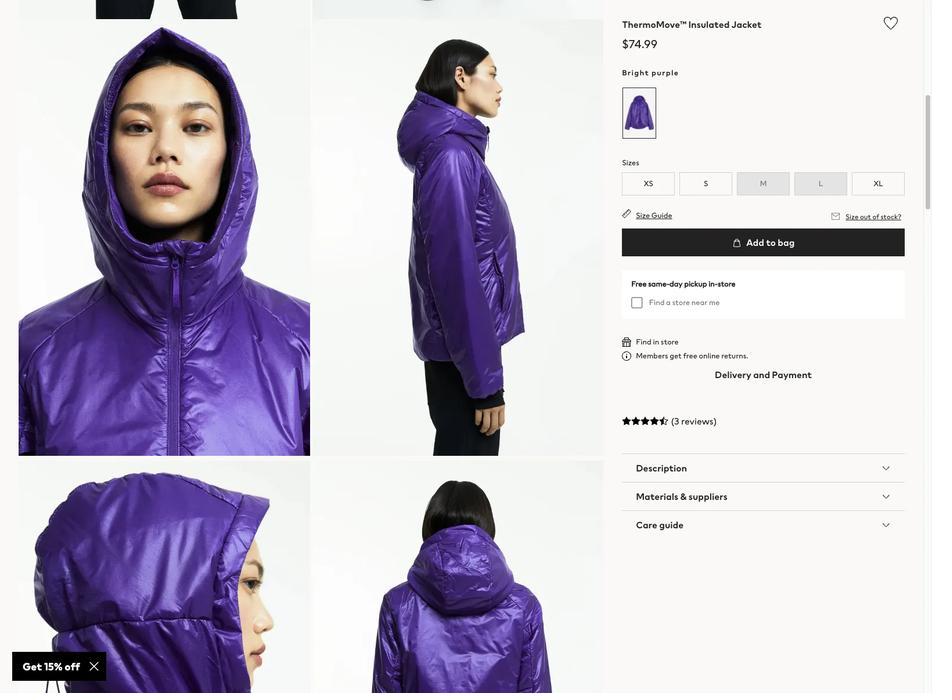 Task type: vqa. For each thing, say whether or not it's contained in the screenshot.
(10
no



Task type: locate. For each thing, give the bounding box(es) containing it.
find for find in store
[[636, 337, 651, 348]]

find left a
[[649, 297, 665, 308]]

reviews)
[[681, 415, 717, 429]]

delivery and payment
[[715, 368, 812, 382]]

1 horizontal spatial size
[[846, 212, 859, 222]]

find for find a store near me
[[649, 297, 665, 308]]

care
[[636, 519, 657, 532]]

size left guide
[[636, 210, 650, 221]]

online
[[699, 351, 720, 362]]

store
[[718, 279, 736, 290], [672, 297, 690, 308], [661, 337, 679, 348]]

guide
[[651, 210, 672, 221]]

thermomove™
[[622, 17, 686, 31]]

find
[[649, 297, 665, 308], [636, 337, 651, 348]]

store for find a store near me
[[672, 297, 690, 308]]

near
[[692, 297, 707, 308]]

1 vertical spatial store
[[672, 297, 690, 308]]

0 vertical spatial store
[[718, 279, 736, 290]]

2 vertical spatial store
[[661, 337, 679, 348]]

0 horizontal spatial size
[[636, 210, 650, 221]]

in-
[[709, 279, 718, 290]]

of
[[872, 212, 879, 222]]

payment
[[772, 368, 812, 382]]

sizes
[[622, 157, 639, 168]]

size inside button
[[636, 210, 650, 221]]

suppliers
[[689, 490, 728, 504]]

thermomove™ insulated jacket - bright purple - ladies | h&m us 5 image
[[19, 461, 310, 694]]

None radio
[[622, 87, 657, 139]]

members get free online returns.
[[636, 351, 748, 362]]

free
[[683, 351, 697, 362]]

find left 'in'
[[636, 337, 651, 348]]

out
[[860, 212, 871, 222]]

1 vertical spatial find
[[636, 337, 651, 348]]

l
[[819, 178, 823, 189]]

size guide button
[[622, 209, 672, 221]]

materials
[[636, 490, 678, 504]]

size inside button
[[846, 212, 859, 222]]

free
[[631, 279, 647, 290]]

size out of stock?
[[846, 212, 901, 222]]

description
[[636, 462, 687, 476]]

0 vertical spatial find
[[649, 297, 665, 308]]

find in store
[[636, 337, 679, 348]]

m
[[760, 178, 767, 189]]

in
[[653, 337, 659, 348]]

add
[[746, 236, 764, 250]]

(3 reviews) button
[[622, 408, 905, 436]]

&
[[680, 490, 687, 504]]

size
[[636, 210, 650, 221], [846, 212, 859, 222]]

add to bag button
[[622, 229, 905, 257]]

free same-day pickup in-store
[[631, 279, 736, 290]]

find a store near me
[[649, 297, 720, 308]]

bright purple
[[622, 67, 679, 78]]

store up 'me' at right
[[718, 279, 736, 290]]

xs
[[644, 178, 653, 189]]

store right a
[[672, 297, 690, 308]]

delivery
[[715, 368, 751, 382]]

store right 'in'
[[661, 337, 679, 348]]

size left out
[[846, 212, 859, 222]]



Task type: describe. For each thing, give the bounding box(es) containing it.
thermomove™ insulated jacket - bright purple - ladies | h&m us 3 image
[[19, 19, 310, 456]]

returns.
[[721, 351, 748, 362]]

find in store button
[[622, 337, 679, 348]]

bright purple image
[[622, 87, 657, 139]]

bag
[[778, 236, 795, 250]]

xl
[[873, 178, 883, 189]]

purple
[[652, 67, 679, 78]]

add to bag
[[744, 236, 795, 250]]

day
[[670, 279, 683, 290]]

pickup
[[684, 279, 707, 290]]

size out of stock? button
[[828, 209, 905, 224]]

me
[[709, 297, 720, 308]]

s
[[704, 178, 708, 189]]

$74.99
[[622, 35, 658, 52]]

4.5 / 5 image
[[622, 417, 668, 426]]

a
[[666, 297, 671, 308]]

bright
[[622, 67, 649, 78]]

thermomove™ insulated jacket - bright purple - ladies | h&m us 2 image
[[312, 0, 603, 19]]

members
[[636, 351, 668, 362]]

size for size guide
[[636, 210, 650, 221]]

thermomove™ insulated jacket - bright purple - ladies | h&m us 6 image
[[312, 461, 603, 694]]

store for find in store
[[661, 337, 679, 348]]

thermomove™ insulated jacket - bright purple - ladies | h&m us 4 image
[[312, 19, 603, 456]]

description button
[[622, 455, 905, 483]]

care guide button
[[622, 512, 905, 539]]

thermomove™ insulated jacket - bright purple - ladies | h&m us image
[[19, 0, 310, 19]]

(3
[[671, 415, 679, 429]]

(3 reviews)
[[671, 415, 717, 429]]

materials & suppliers
[[636, 490, 728, 504]]

get
[[670, 351, 682, 362]]

insulated
[[688, 17, 730, 31]]

delivery and payment button
[[622, 361, 905, 389]]

guide
[[659, 519, 684, 532]]

and
[[753, 368, 770, 382]]

same-
[[648, 279, 670, 290]]

jacket
[[731, 17, 762, 31]]

to
[[766, 236, 776, 250]]

thermomove™ insulated jacket $74.99
[[622, 17, 762, 52]]

stock?
[[881, 212, 901, 222]]

materials & suppliers button
[[622, 483, 905, 511]]

size for size out of stock?
[[846, 212, 859, 222]]

size guide
[[636, 210, 672, 221]]

care guide
[[636, 519, 684, 532]]



